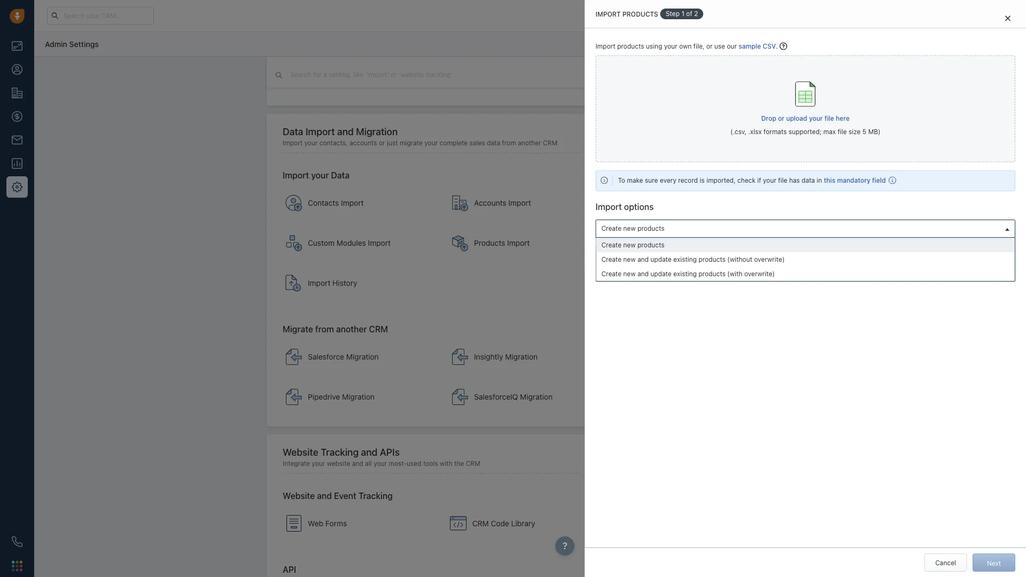 Task type: describe. For each thing, give the bounding box(es) containing it.
5
[[863, 128, 867, 136]]

1 vertical spatial from
[[315, 324, 334, 335]]

from inside data import and migration import your contacts, accounts or just migrate your complete sales data from another crm
[[502, 139, 516, 147]]

a set of code libraries to add, track and update contacts image
[[450, 515, 467, 532]]

create for create new and update existing products (with overwrite) option
[[602, 270, 622, 278]]

duplicates
[[626, 245, 657, 253]]

accounts
[[474, 199, 507, 208]]

create new and update existing products (with overwrite) option
[[596, 267, 1015, 281]]

our
[[727, 43, 737, 50]]

.xlsx
[[748, 128, 762, 136]]

all
[[365, 460, 372, 467]]

products left the (with
[[699, 270, 726, 278]]

own
[[680, 43, 692, 50]]

(without
[[728, 256, 753, 263]]

custom modules import
[[308, 239, 391, 248]]

.
[[776, 43, 778, 50]]

file,
[[694, 43, 705, 50]]

migration inside data import and migration import your contacts, accounts or just migrate your complete sales data from another crm
[[356, 126, 398, 138]]

has
[[789, 177, 800, 184]]

in
[[817, 177, 822, 184]]

web forms
[[308, 519, 347, 528]]

used
[[407, 460, 422, 467]]

freshsales
[[740, 245, 774, 252]]

complete
[[440, 139, 468, 147]]

import history link
[[280, 265, 442, 302]]

api
[[283, 565, 296, 575]]

skip
[[611, 245, 624, 253]]

import inside import history link
[[308, 279, 331, 288]]

import options
[[596, 202, 654, 212]]

id
[[776, 245, 782, 252]]

contacts,
[[320, 139, 348, 147]]

products right import your users using csv or xlsx files (sample csv available) image
[[638, 241, 665, 249]]

this mandatory field link
[[824, 177, 886, 184]]

skip duplicates automatically by matching
[[611, 245, 738, 253]]

import your products using csv or xlsx files (sample csv available) image
[[452, 235, 469, 252]]

with
[[440, 460, 453, 467]]

and for website tracking and apis integrate your website and all your most-used tools with the crm
[[361, 447, 378, 458]]

contacts import
[[308, 199, 364, 208]]

bring all your sales data from salesforceiq using a zip file image
[[452, 389, 469, 406]]

your left contacts,
[[304, 139, 318, 147]]

products import
[[474, 239, 530, 248]]

1 vertical spatial another
[[336, 324, 367, 335]]

create for the create new products option
[[602, 241, 622, 249]]

2 vertical spatial file
[[778, 177, 788, 184]]

create new products inside dropdown button
[[602, 225, 665, 232]]

admin
[[45, 39, 67, 48]]

your left own
[[664, 43, 678, 50]]

use
[[715, 43, 725, 50]]

migration for insightly migration
[[505, 353, 538, 362]]

insightly migration
[[474, 353, 538, 362]]

migration for salesforceiq migration
[[520, 393, 553, 402]]

(.csv, .xlsx formats supported; max file size 5 mb)
[[731, 128, 881, 136]]

integrate
[[283, 460, 310, 467]]

your right the "migrate"
[[425, 139, 438, 147]]

bring all your sales data from pipedrive using a zip file image
[[285, 389, 303, 406]]

products
[[474, 239, 505, 248]]

import your contacts using csv or xlsx files (sample csv available) image
[[285, 195, 303, 212]]

crm code library
[[472, 519, 535, 528]]

(with
[[728, 270, 743, 278]]

max
[[824, 128, 836, 136]]

here
[[836, 114, 850, 122]]

sample
[[739, 43, 761, 50]]

file inside button
[[825, 114, 834, 122]]

forms
[[325, 519, 347, 528]]

salesforceiq migration
[[474, 393, 553, 402]]

options
[[624, 202, 654, 212]]

click to learn how to import image
[[780, 43, 787, 50]]

library
[[511, 519, 535, 528]]

mandatory
[[837, 177, 871, 184]]

new inside dropdown button
[[624, 225, 636, 232]]

products inside option
[[699, 256, 726, 263]]

deals import
[[641, 199, 684, 208]]

new for create new and update existing products (without overwrite) option
[[624, 256, 636, 263]]

settings
[[69, 39, 99, 48]]

sales
[[470, 139, 485, 147]]

just
[[387, 139, 398, 147]]

your
[[763, 177, 777, 184]]

migrate from another crm
[[283, 324, 388, 335]]

using
[[646, 43, 663, 50]]

formats
[[764, 128, 787, 136]]

import products using your own file, or use our sample csv .
[[596, 43, 778, 50]]

2
[[694, 10, 698, 17]]

your file has data in this mandatory field
[[763, 177, 886, 184]]

step
[[666, 10, 680, 17]]

salesforce
[[308, 353, 344, 362]]

your left website
[[312, 460, 325, 467]]

0 vertical spatial or
[[707, 43, 713, 50]]

tools
[[423, 460, 438, 467]]

1 vertical spatial tracking
[[359, 491, 393, 501]]

the
[[454, 460, 464, 467]]

admin settings
[[45, 39, 99, 48]]

website tracking and apis integrate your website and all your most-used tools with the crm
[[283, 447, 480, 467]]

salesforce migration
[[308, 353, 379, 362]]

sample csv link
[[739, 43, 776, 50]]

migrate
[[283, 324, 313, 335]]

products left step
[[623, 10, 658, 18]]

keep track of every import you've ever done, with record-level details image
[[285, 275, 303, 292]]

salesforceiq
[[474, 393, 518, 402]]

history
[[333, 279, 357, 288]]

field
[[872, 177, 886, 184]]

tracking inside website tracking and apis integrate your website and all your most-used tools with the crm
[[321, 447, 359, 458]]

phone element
[[6, 531, 28, 553]]

most-
[[389, 460, 407, 467]]

update for create new and update existing products (without overwrite)
[[651, 256, 672, 263]]

crm code library link
[[445, 505, 606, 543]]

accounts import
[[474, 199, 531, 208]]

phone image
[[12, 537, 22, 547]]

import your users using csv or xlsx files (sample csv available) image
[[618, 235, 635, 252]]

1 horizontal spatial data
[[331, 171, 350, 181]]

record
[[678, 177, 698, 184]]

import your custom modules using csv or xlsx files (sample csv available) image
[[285, 235, 303, 252]]

overwrite) for create new and update existing products (with overwrite)
[[745, 270, 775, 278]]

data inside 'import options' dialog
[[802, 177, 815, 184]]

Search your CRM... text field
[[47, 7, 154, 25]]

import your deals using csv or xlsx files (sample csv available) image
[[618, 195, 635, 212]]



Task type: vqa. For each thing, say whether or not it's contained in the screenshot.
'existing' inside the Create new and update existing products (without overwrite) option
no



Task type: locate. For each thing, give the bounding box(es) containing it.
data inside data import and migration import your contacts, accounts or just migrate your complete sales data from another crm
[[283, 126, 303, 138]]

create
[[602, 225, 622, 232], [602, 241, 622, 249], [602, 256, 622, 263], [602, 270, 622, 278]]

and for create new and update existing products (without overwrite)
[[638, 256, 649, 263]]

0 vertical spatial update
[[651, 256, 672, 263]]

users import
[[641, 239, 685, 248]]

deals
[[641, 199, 660, 208]]

1 horizontal spatial from
[[502, 139, 516, 147]]

new inside option
[[624, 256, 636, 263]]

create inside dropdown button
[[602, 225, 622, 232]]

create new and update existing products (with overwrite)
[[602, 270, 775, 278]]

1 vertical spatial or
[[778, 114, 785, 122]]

3 create from the top
[[602, 256, 622, 263]]

list box inside 'import options' dialog
[[596, 238, 1015, 281]]

upload
[[786, 114, 808, 122]]

1 new from the top
[[624, 225, 636, 232]]

create inside option
[[602, 256, 622, 263]]

your up contacts
[[311, 171, 329, 181]]

code
[[491, 519, 509, 528]]

web
[[308, 519, 323, 528]]

crm
[[543, 139, 558, 147], [369, 324, 388, 335], [466, 460, 480, 467], [472, 519, 489, 528]]

size
[[849, 128, 861, 136]]

1 vertical spatial data
[[802, 177, 815, 184]]

tracking right event at left bottom
[[359, 491, 393, 501]]

check
[[738, 177, 756, 184]]

0 vertical spatial another
[[518, 139, 541, 147]]

supported;
[[789, 128, 822, 136]]

make
[[627, 177, 643, 184]]

users
[[641, 239, 661, 248]]

is
[[700, 177, 705, 184]]

share news with your team without stepping away from the crm image
[[285, 68, 303, 85]]

crm inside data import and migration import your contacts, accounts or just migrate your complete sales data from another crm
[[543, 139, 558, 147]]

overwrite)
[[754, 256, 785, 263], [745, 270, 775, 278]]

this
[[824, 177, 836, 184]]

0 vertical spatial existing
[[674, 256, 697, 263]]

freshsales id
[[740, 245, 782, 252]]

existing down the create new and update existing products (without overwrite)
[[674, 270, 697, 278]]

2 website from the top
[[283, 491, 315, 501]]

step 1 of 2
[[666, 10, 698, 17]]

products left using
[[617, 43, 644, 50]]

1 vertical spatial data
[[331, 171, 350, 181]]

crm inside crm code library link
[[472, 519, 489, 528]]

1 horizontal spatial file
[[825, 114, 834, 122]]

csv
[[763, 43, 776, 50]]

1 website from the top
[[283, 447, 319, 458]]

import products
[[596, 10, 658, 18]]

or
[[707, 43, 713, 50], [778, 114, 785, 122], [379, 139, 385, 147]]

to
[[618, 177, 625, 184]]

4 new from the top
[[624, 270, 636, 278]]

update inside create new and update existing products (with overwrite) option
[[651, 270, 672, 278]]

1 update from the top
[[651, 256, 672, 263]]

automatically create contacts when website visitors sign up image
[[285, 515, 303, 532]]

migration up accounts
[[356, 126, 398, 138]]

to make sure every record is imported, check if
[[618, 177, 761, 184]]

import options dialog
[[585, 0, 1026, 577]]

imported,
[[707, 177, 736, 184]]

update down users import
[[651, 256, 672, 263]]

data
[[283, 126, 303, 138], [331, 171, 350, 181]]

0 vertical spatial from
[[502, 139, 516, 147]]

import your data
[[283, 171, 350, 181]]

0 vertical spatial create new products
[[602, 225, 665, 232]]

create new products option
[[596, 238, 1015, 252]]

2 vertical spatial or
[[379, 139, 385, 147]]

bring all your sales data from salesforce using a zip file image
[[285, 349, 303, 366]]

3 new from the top
[[624, 256, 636, 263]]

website for and
[[283, 491, 315, 501]]

2 existing from the top
[[674, 270, 697, 278]]

another inside data import and migration import your contacts, accounts or just migrate your complete sales data from another crm
[[518, 139, 541, 147]]

file left "size"
[[838, 128, 847, 136]]

1
[[682, 10, 685, 17]]

update inside create new and update existing products (without overwrite) option
[[651, 256, 672, 263]]

web forms link
[[280, 505, 442, 543]]

migration right insightly
[[505, 353, 538, 362]]

Search for a setting, like 'import' or 'website tracking' text field
[[289, 69, 493, 80]]

event
[[334, 491, 356, 501]]

2 create new products from the top
[[602, 241, 665, 249]]

migration right the salesforce
[[346, 353, 379, 362]]

0 vertical spatial tracking
[[321, 447, 359, 458]]

new for create new and update existing products (with overwrite) option
[[624, 270, 636, 278]]

website and event tracking
[[283, 491, 393, 501]]

existing inside option
[[674, 256, 697, 263]]

freshworks switcher image
[[12, 561, 22, 572]]

and for create new and update existing products (with overwrite)
[[638, 270, 649, 278]]

drop or upload your file here
[[762, 114, 850, 122]]

migration
[[356, 126, 398, 138], [346, 353, 379, 362], [505, 353, 538, 362], [342, 393, 375, 402], [520, 393, 553, 402]]

from right migrate
[[315, 324, 334, 335]]

or right drop
[[778, 114, 785, 122]]

data import and migration import your contacts, accounts or just migrate your complete sales data from another crm
[[283, 126, 558, 147]]

0 vertical spatial data
[[283, 126, 303, 138]]

1 create new products from the top
[[602, 225, 665, 232]]

and inside data import and migration import your contacts, accounts or just migrate your complete sales data from another crm
[[337, 126, 354, 138]]

existing for (without
[[674, 256, 697, 263]]

by
[[701, 245, 708, 253]]

1 vertical spatial update
[[651, 270, 672, 278]]

migration for salesforce migration
[[346, 353, 379, 362]]

your up the (.csv, .xlsx formats supported; max file size 5 mb)
[[809, 114, 823, 122]]

file left has
[[778, 177, 788, 184]]

import history
[[308, 279, 357, 288]]

1 existing from the top
[[674, 256, 697, 263]]

migration for pipedrive migration
[[342, 393, 375, 402]]

or inside drop or upload your file here button
[[778, 114, 785, 122]]

apis
[[380, 447, 400, 458]]

website
[[283, 447, 319, 458], [283, 491, 315, 501]]

website for tracking
[[283, 447, 319, 458]]

tracking
[[321, 447, 359, 458], [359, 491, 393, 501]]

and for data import and migration import your contacts, accounts or just migrate your complete sales data from another crm
[[337, 126, 354, 138]]

another up salesforce migration
[[336, 324, 367, 335]]

if
[[758, 177, 761, 184]]

modules
[[337, 239, 366, 248]]

products down by
[[699, 256, 726, 263]]

update
[[651, 256, 672, 263], [651, 270, 672, 278]]

file
[[825, 114, 834, 122], [838, 128, 847, 136], [778, 177, 788, 184]]

list box containing create new products
[[596, 238, 1015, 281]]

1 horizontal spatial another
[[518, 139, 541, 147]]

and inside option
[[638, 270, 649, 278]]

your inside drop or upload your file here button
[[809, 114, 823, 122]]

0 horizontal spatial from
[[315, 324, 334, 335]]

pipedrive migration
[[308, 393, 375, 402]]

2 horizontal spatial or
[[778, 114, 785, 122]]

another right sales
[[518, 139, 541, 147]]

drop
[[762, 114, 777, 122]]

data
[[487, 139, 500, 147], [802, 177, 815, 184]]

data right sales
[[487, 139, 500, 147]]

import
[[596, 10, 621, 18], [596, 43, 616, 50], [306, 126, 335, 138], [283, 139, 303, 147], [283, 171, 309, 181], [341, 199, 364, 208], [509, 199, 531, 208], [662, 199, 684, 208], [596, 202, 622, 212], [368, 239, 391, 248], [507, 239, 530, 248], [663, 239, 685, 248], [308, 279, 331, 288]]

0 vertical spatial file
[[825, 114, 834, 122]]

overwrite) for create new and update existing products (without overwrite)
[[754, 256, 785, 263]]

contacts
[[308, 199, 339, 208]]

data inside data import and migration import your contacts, accounts or just migrate your complete sales data from another crm
[[487, 139, 500, 147]]

announcements link
[[280, 58, 442, 96]]

or inside data import and migration import your contacts, accounts or just migrate your complete sales data from another crm
[[379, 139, 385, 147]]

automatically
[[659, 245, 699, 253]]

every
[[660, 177, 677, 184]]

update down skip duplicates automatically by matching
[[651, 270, 672, 278]]

of
[[686, 10, 692, 17]]

data left the in
[[802, 177, 815, 184]]

close image
[[1006, 15, 1011, 21]]

2 new from the top
[[624, 241, 636, 249]]

products inside dropdown button
[[638, 225, 665, 232]]

accounts
[[350, 139, 377, 147]]

your
[[664, 43, 678, 50], [809, 114, 823, 122], [304, 139, 318, 147], [425, 139, 438, 147], [311, 171, 329, 181], [312, 460, 325, 467], [374, 460, 387, 467]]

website
[[327, 460, 350, 467]]

from
[[502, 139, 516, 147], [315, 324, 334, 335]]

0 horizontal spatial data
[[283, 126, 303, 138]]

bring all your sales data from insightly using a zip file image
[[452, 349, 469, 366]]

from right sales
[[502, 139, 516, 147]]

website up integrate
[[283, 447, 319, 458]]

1 vertical spatial overwrite)
[[745, 270, 775, 278]]

existing down automatically
[[674, 256, 697, 263]]

existing inside option
[[674, 270, 697, 278]]

new for the create new products option
[[624, 241, 636, 249]]

1 vertical spatial existing
[[674, 270, 697, 278]]

create new products
[[602, 225, 665, 232], [602, 241, 665, 249]]

list box
[[596, 238, 1015, 281]]

website up "automatically create contacts when website visitors sign up" icon
[[283, 491, 315, 501]]

website inside website tracking and apis integrate your website and all your most-used tools with the crm
[[283, 447, 319, 458]]

create new and update existing products (without overwrite) option
[[596, 252, 1015, 267]]

overwrite) inside option
[[745, 270, 775, 278]]

4 create from the top
[[602, 270, 622, 278]]

2 create from the top
[[602, 241, 622, 249]]

1 horizontal spatial or
[[707, 43, 713, 50]]

create new and update existing products (without overwrite)
[[602, 256, 785, 263]]

1 create from the top
[[602, 225, 622, 232]]

0 horizontal spatial data
[[487, 139, 500, 147]]

update for create new and update existing products (with overwrite)
[[651, 270, 672, 278]]

0 vertical spatial data
[[487, 139, 500, 147]]

0 horizontal spatial or
[[379, 139, 385, 147]]

pipedrive
[[308, 393, 340, 402]]

freshsales id button
[[738, 243, 792, 254]]

data up contacts import
[[331, 171, 350, 181]]

1 vertical spatial website
[[283, 491, 315, 501]]

sure
[[645, 177, 658, 184]]

products up the users at the top right of page
[[638, 225, 665, 232]]

create for create new and update existing products (without overwrite) option
[[602, 256, 622, 263]]

data up import your data
[[283, 126, 303, 138]]

or left "use"
[[707, 43, 713, 50]]

matching
[[710, 245, 738, 253]]

0 horizontal spatial another
[[336, 324, 367, 335]]

migration right "pipedrive"
[[342, 393, 375, 402]]

existing
[[674, 256, 697, 263], [674, 270, 697, 278]]

0 horizontal spatial file
[[778, 177, 788, 184]]

tracking up website
[[321, 447, 359, 458]]

overwrite) down (without
[[745, 270, 775, 278]]

your right 'all'
[[374, 460, 387, 467]]

new
[[624, 225, 636, 232], [624, 241, 636, 249], [624, 256, 636, 263], [624, 270, 636, 278]]

0 vertical spatial overwrite)
[[754, 256, 785, 263]]

existing for (with
[[674, 270, 697, 278]]

2 horizontal spatial file
[[838, 128, 847, 136]]

overwrite) down freshsales id button
[[754, 256, 785, 263]]

and inside option
[[638, 256, 649, 263]]

1 horizontal spatial data
[[802, 177, 815, 184]]

1 vertical spatial create new products
[[602, 241, 665, 249]]

create new products button
[[596, 220, 1016, 238]]

crm inside website tracking and apis integrate your website and all your most-used tools with the crm
[[466, 460, 480, 467]]

create new products inside option
[[602, 241, 665, 249]]

or left just
[[379, 139, 385, 147]]

import your accounts using csv or xlsx files (sample csv available) image
[[452, 195, 469, 212]]

migration right 'salesforceiq'
[[520, 393, 553, 402]]

(.csv,
[[731, 128, 747, 136]]

0 vertical spatial website
[[283, 447, 319, 458]]

1 vertical spatial file
[[838, 128, 847, 136]]

2 update from the top
[[651, 270, 672, 278]]

overwrite) inside option
[[754, 256, 785, 263]]

file left 'here'
[[825, 114, 834, 122]]



